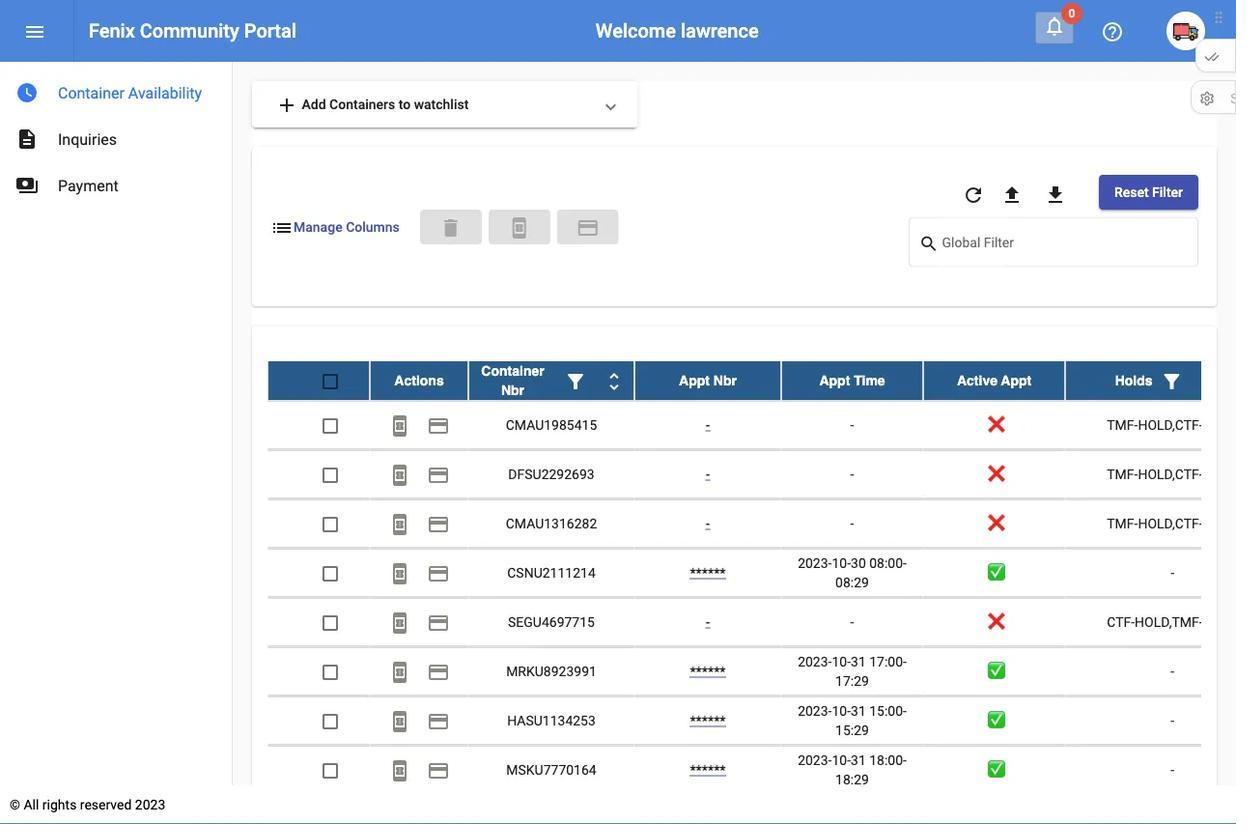 Task type: describe. For each thing, give the bounding box(es) containing it.
no color image inside notifications_none popup button
[[1044, 14, 1067, 38]]

payment button for dfsu2292693
[[419, 455, 458, 493]]

book_online button for msku7770164
[[381, 750, 419, 789]]

no color image inside file_upload button
[[1001, 183, 1024, 207]]

add
[[302, 96, 326, 112]]

actions column header
[[370, 361, 469, 400]]

payment button for cmau1316282
[[419, 504, 458, 543]]

columns
[[346, 219, 400, 235]]

active
[[958, 373, 998, 388]]

❌ for dfsu2292693
[[988, 466, 1002, 482]]

no color image containing list
[[271, 216, 294, 239]]

10- for 15:29
[[832, 703, 851, 718]]

delete
[[440, 216, 463, 239]]

menu button
[[15, 12, 54, 50]]

segu4697715
[[508, 614, 595, 630]]

payment button for csnu2111214
[[419, 553, 458, 592]]

ctf-
[[1108, 614, 1135, 630]]

17:29
[[836, 673, 870, 689]]

payment for mrku8923991
[[427, 660, 450, 684]]

book_online for cmau1985415
[[388, 414, 412, 437]]

10- for 17:29
[[832, 653, 851, 669]]

payment for cmau1316282
[[427, 512, 450, 536]]

book_online for segu4697715
[[388, 611, 412, 634]]

add
[[275, 94, 299, 117]]

08:29
[[836, 574, 870, 590]]

watch_later
[[15, 81, 39, 104]]

notifications_none button
[[1036, 12, 1075, 44]]

2023- for 2023-10-31 15:00- 15:29
[[798, 703, 832, 718]]

payment for hasu1134253
[[427, 710, 450, 733]]

book_online for dfsu2292693
[[388, 463, 412, 486]]

1 column header from the left
[[469, 361, 635, 400]]

reserved
[[80, 797, 132, 813]]

2 row from the top
[[268, 401, 1237, 450]]

payment button for cmau1985415
[[419, 405, 458, 444]]

✅ for 15:00-
[[988, 712, 1002, 728]]

31 for 17:00-
[[851, 653, 867, 669]]

book_online button for cmau1985415
[[381, 405, 419, 444]]

holds filter_alt
[[1116, 369, 1184, 393]]

no color image inside help_outline popup button
[[1102, 20, 1125, 43]]

unfold_more for container nbr
[[603, 369, 626, 393]]

container for availability
[[58, 84, 125, 102]]

inquiries
[[58, 130, 117, 148]]

hold for segu4697715
[[1204, 614, 1237, 630]]

holds
[[1116, 373, 1153, 388]]

3 row from the top
[[268, 450, 1237, 499]]

31 for 18:00-
[[851, 752, 867, 768]]

list
[[271, 216, 294, 239]]

✅ for 17:00-
[[988, 663, 1002, 679]]

✅ for 08:00-
[[988, 564, 1002, 580]]

book_online button for hasu1134253
[[381, 701, 419, 740]]

file_upload button
[[993, 175, 1032, 214]]

payment for msku7770164
[[427, 759, 450, 782]]

2023- for 2023-10-30 08:00- 08:29
[[798, 555, 832, 571]]

actions
[[395, 373, 444, 388]]

no color image containing add
[[275, 94, 299, 117]]

book_online for msku7770164
[[388, 759, 412, 782]]

container nbr
[[482, 363, 545, 398]]

7 row from the top
[[268, 647, 1237, 696]]

no color image inside payment button
[[427, 660, 450, 684]]

book_online for csnu2111214
[[388, 562, 412, 585]]

****** link for 2023-10-31 18:00- 18:29
[[690, 761, 726, 777]]

****** for 2023-10-31 17:00- 17:29
[[690, 663, 726, 679]]

❌ for cmau1316282
[[988, 515, 1002, 531]]

unfold_more button for holds
[[1192, 361, 1231, 400]]

help_outline
[[1102, 20, 1125, 43]]

no color image containing watch_later
[[15, 81, 39, 104]]

2023
[[135, 797, 165, 813]]

payments
[[15, 174, 39, 197]]

10- for 18:29
[[832, 752, 851, 768]]

appt for appt nbr
[[679, 373, 710, 388]]

- link for dfsu2292693
[[706, 466, 711, 482]]

2 column header from the left
[[1066, 361, 1237, 400]]

tmf-hold,ctf-hold for dfsu2292693
[[1108, 466, 1237, 482]]

watchlist
[[414, 96, 469, 112]]

appt nbr
[[679, 373, 737, 388]]

no color image inside navigation
[[15, 128, 39, 151]]

availability
[[128, 84, 202, 102]]

2023-10-31 17:00- 17:29
[[798, 653, 907, 689]]

18:00-
[[870, 752, 907, 768]]

lawrence
[[681, 19, 759, 42]]

cmau1985415
[[506, 417, 597, 432]]

help_outline button
[[1094, 12, 1132, 50]]

reset filter
[[1115, 184, 1184, 200]]

notifications_none
[[1044, 14, 1067, 38]]

no color image containing payments
[[15, 174, 39, 197]]

hold,ctf- for cmau1316282
[[1139, 515, 1204, 531]]

filter_alt button for container nbr
[[557, 361, 595, 400]]

menu
[[23, 20, 46, 43]]

description
[[15, 128, 39, 151]]

book_online button for segu4697715
[[381, 603, 419, 641]]

book_online button for csnu2111214
[[381, 553, 419, 592]]

rights
[[42, 797, 77, 813]]

hold,ctf- for cmau1985415
[[1139, 417, 1204, 432]]

msku7770164
[[507, 761, 597, 777]]

payment for dfsu2292693
[[427, 463, 450, 486]]

no color image inside the unfold_more button
[[1200, 369, 1223, 393]]

search
[[919, 233, 940, 254]]

8 row from the top
[[268, 696, 1237, 746]]

❌ for segu4697715
[[988, 614, 1002, 630]]

refresh button
[[955, 175, 993, 214]]

hold for cmau1316282
[[1204, 515, 1237, 531]]

- link for segu4697715
[[706, 614, 711, 630]]

manage
[[294, 219, 343, 235]]

nbr for container nbr
[[501, 382, 525, 398]]

book_online button for mrku8923991
[[381, 652, 419, 690]]

active appt column header
[[924, 361, 1066, 400]]

unfold_more for holds
[[1200, 369, 1223, 393]]

****** for 2023-10-31 15:00- 15:29
[[690, 712, 726, 728]]

30
[[851, 555, 867, 571]]

fenix community portal
[[89, 19, 297, 42]]

grid containing filter_alt
[[268, 361, 1237, 796]]



Task type: vqa. For each thing, say whether or not it's contained in the screenshot.


Task type: locate. For each thing, give the bounding box(es) containing it.
0 horizontal spatial filter_alt
[[564, 369, 588, 393]]

no color image containing unfold_more
[[603, 369, 626, 393]]

1 vertical spatial 31
[[851, 703, 867, 718]]

1 unfold_more from the left
[[603, 369, 626, 393]]

0 horizontal spatial filter_alt button
[[557, 361, 595, 400]]

10- up 15:29
[[832, 703, 851, 718]]

file_download
[[1045, 183, 1068, 207]]

2 hold from the top
[[1204, 466, 1237, 482]]

cmau1316282
[[506, 515, 597, 531]]

active appt
[[958, 373, 1032, 388]]

file_download button
[[1037, 175, 1075, 214]]

no color image containing refresh
[[962, 183, 986, 207]]

appt
[[679, 373, 710, 388], [820, 373, 851, 388], [1002, 373, 1032, 388]]

unfold_more left appt nbr
[[603, 369, 626, 393]]

unfold_more button right holds filter_alt at the top right
[[1192, 361, 1231, 400]]

2 2023- from the top
[[798, 653, 832, 669]]

time
[[854, 373, 886, 388]]

1 appt from the left
[[679, 373, 710, 388]]

no color image containing notifications_none
[[1044, 14, 1067, 38]]

2023- inside 2023-10-31 18:00- 18:29
[[798, 752, 832, 768]]

6 row from the top
[[268, 598, 1237, 647]]

2023- inside 2023-10-31 17:00- 17:29
[[798, 653, 832, 669]]

❌ for cmau1985415
[[988, 417, 1002, 432]]

1 vertical spatial tmf-
[[1108, 466, 1139, 482]]

hold,tmf-
[[1135, 614, 1204, 630]]

1 horizontal spatial nbr
[[714, 373, 737, 388]]

10- inside 2023-10-31 18:00- 18:29
[[832, 752, 851, 768]]

3 tmf-hold,ctf-hold from the top
[[1108, 515, 1237, 531]]

2 10- from the top
[[832, 653, 851, 669]]

2 unfold_more from the left
[[1200, 369, 1223, 393]]

31 up the 17:29
[[851, 653, 867, 669]]

containers
[[330, 96, 395, 112]]

2023- up the 2023-10-31 15:00- 15:29
[[798, 653, 832, 669]]

Global Watchlist Filter field
[[943, 238, 1189, 253]]

tmf-hold,ctf-hold for cmau1316282
[[1108, 515, 1237, 531]]

1 horizontal spatial unfold_more
[[1200, 369, 1223, 393]]

appt for appt time
[[820, 373, 851, 388]]

15:00-
[[870, 703, 907, 718]]

unfold_more button for container nbr
[[595, 361, 634, 400]]

3 10- from the top
[[832, 703, 851, 718]]

row
[[268, 361, 1237, 401], [268, 401, 1237, 450], [268, 450, 1237, 499], [268, 499, 1237, 548], [268, 548, 1237, 598], [268, 598, 1237, 647], [268, 647, 1237, 696], [268, 696, 1237, 746], [268, 746, 1237, 795]]

refresh
[[962, 183, 986, 207]]

no color image
[[1102, 20, 1125, 43], [15, 128, 39, 151], [271, 216, 294, 239], [508, 216, 531, 239], [919, 232, 943, 256], [564, 369, 588, 393], [1161, 369, 1184, 393], [1200, 369, 1223, 393], [388, 512, 412, 536], [388, 562, 412, 585], [388, 660, 412, 684], [427, 660, 450, 684], [388, 710, 412, 733]]

31 inside 2023-10-31 18:00- 18:29
[[851, 752, 867, 768]]

1 - link from the top
[[706, 417, 711, 432]]

payment for cmau1985415
[[427, 414, 450, 437]]

2 - link from the top
[[706, 466, 711, 482]]

3 31 from the top
[[851, 752, 867, 768]]

- link for cmau1985415
[[706, 417, 711, 432]]

payment button for msku7770164
[[419, 750, 458, 789]]

****** link for 2023-10-31 17:00- 17:29
[[690, 663, 726, 679]]

no color image containing description
[[15, 128, 39, 151]]

1 horizontal spatial filter_alt button
[[1153, 361, 1192, 400]]

hold
[[1204, 417, 1237, 432], [1204, 466, 1237, 482], [1204, 515, 1237, 531], [1204, 614, 1237, 630]]

17:00-
[[870, 653, 907, 669]]

filter_alt right the holds
[[1161, 369, 1184, 393]]

2023-
[[798, 555, 832, 571], [798, 653, 832, 669], [798, 703, 832, 718], [798, 752, 832, 768]]

hold for dfsu2292693
[[1204, 466, 1237, 482]]

1 hold from the top
[[1204, 417, 1237, 432]]

2 vertical spatial 31
[[851, 752, 867, 768]]

no color image inside refresh button
[[962, 183, 986, 207]]

navigation
[[0, 62, 232, 209]]

2 ❌ from the top
[[988, 466, 1002, 482]]

0 vertical spatial 31
[[851, 653, 867, 669]]

3 ****** link from the top
[[690, 712, 726, 728]]

2023-10-31 18:00- 18:29
[[798, 752, 907, 787]]

-
[[706, 417, 711, 432], [851, 417, 855, 432], [706, 466, 711, 482], [851, 466, 855, 482], [706, 515, 711, 531], [851, 515, 855, 531], [1171, 564, 1175, 580], [706, 614, 711, 630], [851, 614, 855, 630], [1171, 663, 1175, 679], [1171, 712, 1175, 728], [1171, 761, 1175, 777]]

1 horizontal spatial container
[[482, 363, 545, 378]]

1 ****** link from the top
[[690, 564, 726, 580]]

delete button
[[420, 209, 482, 244]]

all
[[24, 797, 39, 813]]

2 tmf-hold,ctf-hold from the top
[[1108, 466, 1237, 482]]

community
[[140, 19, 239, 42]]

file_upload
[[1001, 183, 1024, 207]]

no color image containing menu
[[23, 20, 46, 43]]

container inside column header
[[482, 363, 545, 378]]

no color image containing file_upload
[[1001, 183, 1024, 207]]

0 horizontal spatial container
[[58, 84, 125, 102]]

book_online button for dfsu2292693
[[381, 455, 419, 493]]

column header
[[469, 361, 635, 400], [1066, 361, 1237, 400]]

no color image inside the file_download button
[[1045, 183, 1068, 207]]

2023- inside the 2023-10-31 15:00- 15:29
[[798, 703, 832, 718]]

1 31 from the top
[[851, 653, 867, 669]]

9 row from the top
[[268, 746, 1237, 795]]

2023- down 2023-10-31 17:00- 17:29
[[798, 703, 832, 718]]

nbr inside container nbr
[[501, 382, 525, 398]]

1 ****** from the top
[[690, 564, 726, 580]]

payment button for hasu1134253
[[419, 701, 458, 740]]

reset filter button
[[1100, 175, 1199, 210]]

nbr inside appt nbr column header
[[714, 373, 737, 388]]

to
[[399, 96, 411, 112]]

0 horizontal spatial column header
[[469, 361, 635, 400]]

2023- for 2023-10-31 18:00- 18:29
[[798, 752, 832, 768]]

1 10- from the top
[[832, 555, 851, 571]]

book_online for mrku8923991
[[388, 660, 412, 684]]

hold,ctf-
[[1139, 417, 1204, 432], [1139, 466, 1204, 482], [1139, 515, 1204, 531]]

18:29
[[836, 771, 870, 787]]

10- up 18:29
[[832, 752, 851, 768]]

ctf-hold,tmf-hold
[[1108, 614, 1237, 630]]

payment for segu4697715
[[427, 611, 450, 634]]

0 vertical spatial container
[[58, 84, 125, 102]]

delete image
[[440, 216, 463, 239]]

0 vertical spatial tmf-
[[1108, 417, 1139, 432]]

container for nbr
[[482, 363, 545, 378]]

1 ❌ from the top
[[988, 417, 1002, 432]]

2 horizontal spatial appt
[[1002, 373, 1032, 388]]

no color image containing payment
[[427, 660, 450, 684]]

2023- left '30'
[[798, 555, 832, 571]]

tmf- for dfsu2292693
[[1108, 466, 1139, 482]]

welcome
[[596, 19, 676, 42]]

2 appt from the left
[[820, 373, 851, 388]]

nbr
[[714, 373, 737, 388], [501, 382, 525, 398]]

filter_alt button for holds
[[1153, 361, 1192, 400]]

2 hold,ctf- from the top
[[1139, 466, 1204, 482]]

unfold_more right holds filter_alt at the top right
[[1200, 369, 1223, 393]]

0 horizontal spatial nbr
[[501, 382, 525, 398]]

portal
[[244, 19, 297, 42]]

1 vertical spatial tmf-hold,ctf-hold
[[1108, 466, 1237, 482]]

0 horizontal spatial appt
[[679, 373, 710, 388]]

payment button for mrku8923991
[[419, 652, 458, 690]]

****** for 2023-10-30 08:00- 08:29
[[690, 564, 726, 580]]

3 hold from the top
[[1204, 515, 1237, 531]]

payment button
[[557, 209, 619, 244], [419, 405, 458, 444], [419, 455, 458, 493], [419, 504, 458, 543], [419, 553, 458, 592], [419, 603, 458, 641], [419, 652, 458, 690], [419, 701, 458, 740], [419, 750, 458, 789]]

31 for 15:00-
[[851, 703, 867, 718]]

hold for cmau1985415
[[1204, 417, 1237, 432]]

1 horizontal spatial filter_alt
[[1161, 369, 1184, 393]]

2 tmf- from the top
[[1108, 466, 1139, 482]]

tmf-hold,ctf-hold
[[1108, 417, 1237, 432], [1108, 466, 1237, 482], [1108, 515, 1237, 531]]

tmf- for cmau1316282
[[1108, 515, 1139, 531]]

2023- inside 2023-10-30 08:00- 08:29
[[798, 555, 832, 571]]

book_online for hasu1134253
[[388, 710, 412, 733]]

unfold_more button
[[595, 361, 634, 400], [1192, 361, 1231, 400]]

1 tmf-hold,ctf-hold from the top
[[1108, 417, 1237, 432]]

10-
[[832, 555, 851, 571], [832, 653, 851, 669], [832, 703, 851, 718], [832, 752, 851, 768]]

- link for cmau1316282
[[706, 515, 711, 531]]

1 vertical spatial container
[[482, 363, 545, 378]]

filter_alt up the cmau1985415
[[564, 369, 588, 393]]

10- up the 17:29
[[832, 653, 851, 669]]

payment for csnu2111214
[[427, 562, 450, 585]]

tmf- for cmau1985415
[[1108, 417, 1139, 432]]

2023-10-30 08:00- 08:29
[[798, 555, 907, 590]]

no color image
[[1044, 14, 1067, 38], [23, 20, 46, 43], [15, 81, 39, 104], [275, 94, 299, 117], [15, 174, 39, 197], [962, 183, 986, 207], [1001, 183, 1024, 207], [1045, 183, 1068, 207], [577, 216, 600, 239], [603, 369, 626, 393], [388, 414, 412, 437], [427, 414, 450, 437], [388, 463, 412, 486], [427, 463, 450, 486], [427, 512, 450, 536], [427, 562, 450, 585], [388, 611, 412, 634], [427, 611, 450, 634], [427, 710, 450, 733], [388, 759, 412, 782], [427, 759, 450, 782]]

31 up 15:29
[[851, 703, 867, 718]]

3 - link from the top
[[706, 515, 711, 531]]

hasu1134253
[[507, 712, 596, 728]]

2023- for 2023-10-31 17:00- 17:29
[[798, 653, 832, 669]]

2 ****** from the top
[[690, 663, 726, 679]]

4 - link from the top
[[706, 614, 711, 630]]

1 horizontal spatial unfold_more button
[[1192, 361, 1231, 400]]

no color image containing search
[[919, 232, 943, 256]]

31 inside 2023-10-31 17:00- 17:29
[[851, 653, 867, 669]]

tmf-
[[1108, 417, 1139, 432], [1108, 466, 1139, 482], [1108, 515, 1139, 531]]

appt nbr column header
[[635, 361, 782, 400]]

2 filter_alt from the left
[[1161, 369, 1184, 393]]

✅ for 18:00-
[[988, 761, 1002, 777]]

31 inside the 2023-10-31 15:00- 15:29
[[851, 703, 867, 718]]

1 vertical spatial hold,ctf-
[[1139, 466, 1204, 482]]

1 unfold_more button from the left
[[595, 361, 634, 400]]

4 10- from the top
[[832, 752, 851, 768]]

2 unfold_more button from the left
[[1192, 361, 1231, 400]]

10- up 08:29 on the bottom of page
[[832, 555, 851, 571]]

navigation containing watch_later
[[0, 62, 232, 209]]

10- inside the 2023-10-31 15:00- 15:29
[[832, 703, 851, 718]]

nbr for appt nbr
[[714, 373, 737, 388]]

4 ****** from the top
[[690, 761, 726, 777]]

- link
[[706, 417, 711, 432], [706, 466, 711, 482], [706, 515, 711, 531], [706, 614, 711, 630]]

filter_alt button
[[557, 361, 595, 400], [1153, 361, 1192, 400]]

container
[[58, 84, 125, 102], [482, 363, 545, 378]]

book_online
[[508, 216, 531, 239], [388, 414, 412, 437], [388, 463, 412, 486], [388, 512, 412, 536], [388, 562, 412, 585], [388, 611, 412, 634], [388, 660, 412, 684], [388, 710, 412, 733], [388, 759, 412, 782]]

payment button for segu4697715
[[419, 603, 458, 641]]

mrku8923991
[[506, 663, 597, 679]]

3 tmf- from the top
[[1108, 515, 1139, 531]]

****** link
[[690, 564, 726, 580], [690, 663, 726, 679], [690, 712, 726, 728], [690, 761, 726, 777]]

4 row from the top
[[268, 499, 1237, 548]]

csnu2111214
[[508, 564, 596, 580]]

1 horizontal spatial appt
[[820, 373, 851, 388]]

5 row from the top
[[268, 548, 1237, 598]]

3 2023- from the top
[[798, 703, 832, 718]]

row containing filter_alt
[[268, 361, 1237, 401]]

0 vertical spatial hold,ctf-
[[1139, 417, 1204, 432]]

4 ❌ from the top
[[988, 614, 1002, 630]]

2 vertical spatial tmf-
[[1108, 515, 1139, 531]]

payment
[[577, 216, 600, 239], [427, 414, 450, 437], [427, 463, 450, 486], [427, 512, 450, 536], [427, 562, 450, 585], [427, 611, 450, 634], [427, 660, 450, 684], [427, 710, 450, 733], [427, 759, 450, 782]]

© all rights reserved 2023
[[10, 797, 165, 813]]

fenix
[[89, 19, 135, 42]]

1 filter_alt button from the left
[[557, 361, 595, 400]]

3 appt from the left
[[1002, 373, 1032, 388]]

3 ❌ from the top
[[988, 515, 1002, 531]]

book_online for cmau1316282
[[388, 512, 412, 536]]

2 31 from the top
[[851, 703, 867, 718]]

1 hold,ctf- from the top
[[1139, 417, 1204, 432]]

appt time
[[820, 373, 886, 388]]

08:00-
[[870, 555, 907, 571]]

31 up 18:29
[[851, 752, 867, 768]]

container availability
[[58, 84, 202, 102]]

31
[[851, 653, 867, 669], [851, 703, 867, 718], [851, 752, 867, 768]]

appt inside 'column header'
[[1002, 373, 1032, 388]]

no color image inside the unfold_more button
[[603, 369, 626, 393]]

4 ****** link from the top
[[690, 761, 726, 777]]

2 vertical spatial tmf-hold,ctf-hold
[[1108, 515, 1237, 531]]

0 vertical spatial tmf-hold,ctf-hold
[[1108, 417, 1237, 432]]

2 vertical spatial hold,ctf-
[[1139, 515, 1204, 531]]

container up inquiries
[[58, 84, 125, 102]]

****** for 2023-10-31 18:00- 18:29
[[690, 761, 726, 777]]

1 ✅ from the top
[[988, 564, 1002, 580]]

❌
[[988, 417, 1002, 432], [988, 466, 1002, 482], [988, 515, 1002, 531], [988, 614, 1002, 630]]

15:29
[[836, 722, 870, 738]]

unfold_more button up the cmau1985415
[[595, 361, 634, 400]]

2023-10-31 15:00- 15:29
[[798, 703, 907, 738]]

1 2023- from the top
[[798, 555, 832, 571]]

****** link for 2023-10-30 08:00- 08:29
[[690, 564, 726, 580]]

10- for 08:29
[[832, 555, 851, 571]]

1 filter_alt from the left
[[564, 369, 588, 393]]

3 ****** from the top
[[690, 712, 726, 728]]

1 row from the top
[[268, 361, 1237, 401]]

unfold_more
[[603, 369, 626, 393], [1200, 369, 1223, 393]]

4 hold from the top
[[1204, 614, 1237, 630]]

2 ✅ from the top
[[988, 663, 1002, 679]]

add add containers to watchlist
[[275, 94, 469, 117]]

welcome lawrence
[[596, 19, 759, 42]]

payment
[[58, 176, 119, 195]]

book_online button for cmau1316282
[[381, 504, 419, 543]]

grid
[[268, 361, 1237, 796]]

no color image containing help_outline
[[1102, 20, 1125, 43]]

dfsu2292693
[[509, 466, 595, 482]]

4 2023- from the top
[[798, 752, 832, 768]]

10- inside 2023-10-30 08:00- 08:29
[[832, 555, 851, 571]]

appt time column header
[[782, 361, 924, 400]]

10- inside 2023-10-31 17:00- 17:29
[[832, 653, 851, 669]]

no color image containing file_download
[[1045, 183, 1068, 207]]

1 tmf- from the top
[[1108, 417, 1139, 432]]

filter
[[1153, 184, 1184, 200]]

✅
[[988, 564, 1002, 580], [988, 663, 1002, 679], [988, 712, 1002, 728], [988, 761, 1002, 777]]

0 horizontal spatial unfold_more button
[[595, 361, 634, 400]]

filter_alt
[[564, 369, 588, 393], [1161, 369, 1184, 393]]

no color image inside menu button
[[23, 20, 46, 43]]

2 ****** link from the top
[[690, 663, 726, 679]]

****** link for 2023-10-31 15:00- 15:29
[[690, 712, 726, 728]]

2023- down the 2023-10-31 15:00- 15:29
[[798, 752, 832, 768]]

4 ✅ from the top
[[988, 761, 1002, 777]]

2 filter_alt button from the left
[[1153, 361, 1192, 400]]

©
[[10, 797, 20, 813]]

no color image containing unfold_more
[[1200, 369, 1223, 393]]

tmf-hold,ctf-hold for cmau1985415
[[1108, 417, 1237, 432]]

reset
[[1115, 184, 1149, 200]]

list manage columns
[[271, 216, 400, 239]]

3 hold,ctf- from the top
[[1139, 515, 1204, 531]]

container up the cmau1985415
[[482, 363, 545, 378]]

******
[[690, 564, 726, 580], [690, 663, 726, 679], [690, 712, 726, 728], [690, 761, 726, 777]]

1 horizontal spatial column header
[[1066, 361, 1237, 400]]

hold,ctf- for dfsu2292693
[[1139, 466, 1204, 482]]

container inside navigation
[[58, 84, 125, 102]]

3 ✅ from the top
[[988, 712, 1002, 728]]

0 horizontal spatial unfold_more
[[603, 369, 626, 393]]



